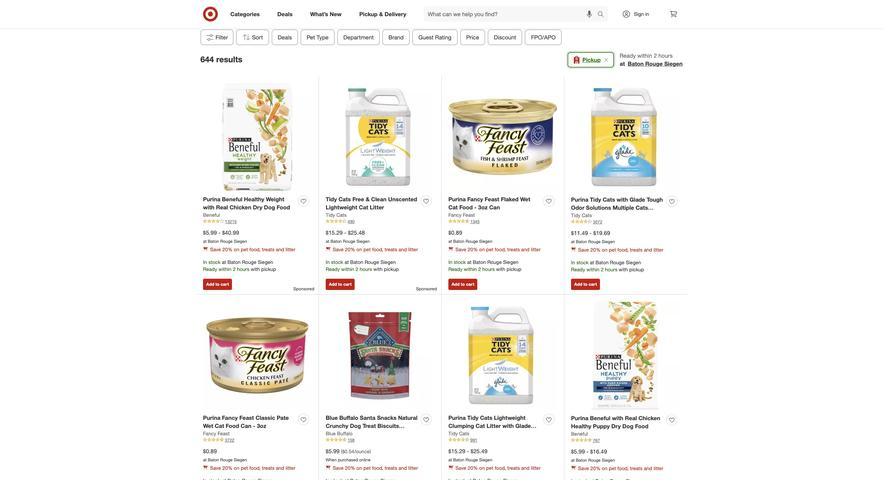 Task type: vqa. For each thing, say whether or not it's contained in the screenshot.
HOME associated with Tree
no



Task type: locate. For each thing, give the bounding box(es) containing it.
$0.54
[[342, 449, 354, 455]]

siegen inside ready within 2 hours at baton rouge siegen
[[664, 60, 683, 67]]

tidy left the free
[[326, 196, 337, 203]]

3 add from the left
[[452, 282, 460, 287]]

tidy cats free & clean unscented lightweight cat litter
[[326, 196, 417, 211]]

- left $40.99 in the left top of the page
[[218, 229, 221, 236]]

purina beneful healthy weight with real chicken dry dog food image
[[203, 83, 312, 192], [203, 83, 312, 192]]

0 horizontal spatial dry
[[253, 204, 262, 211]]

- inside '$11.49 - $19.69 at baton rouge siegen'
[[590, 230, 592, 237]]

tidy cats
[[326, 212, 347, 218], [571, 212, 592, 218], [448, 431, 469, 437]]

pickup inside 'link'
[[359, 10, 378, 17]]

1 horizontal spatial &
[[366, 196, 370, 203]]

1 vertical spatial glade
[[515, 423, 531, 430]]

0 vertical spatial odor
[[571, 204, 585, 211]]

1 blue from the top
[[326, 415, 338, 422]]

0 horizontal spatial beneful link
[[203, 212, 220, 219]]

healthy left puppy
[[571, 423, 592, 430]]

dog left treat
[[350, 423, 361, 430]]

20% down 3722
[[222, 466, 233, 472]]

1 horizontal spatial fancy feast link
[[448, 212, 475, 219]]

0 horizontal spatial tidy cats link
[[326, 212, 347, 219]]

to for baton
[[461, 282, 465, 287]]

rating
[[435, 34, 451, 41]]

save 20% on pet food, treats and litter down online
[[333, 466, 418, 472]]

litter up $19.69
[[598, 212, 613, 220]]

0 vertical spatial blue
[[326, 415, 338, 422]]

1 add from the left
[[206, 282, 214, 287]]

guest
[[418, 34, 433, 41]]

0 horizontal spatial fancy feast
[[203, 431, 230, 437]]

on down $5.99 - $40.99 at baton rouge siegen at the left of the page
[[234, 247, 239, 253]]

0 vertical spatial beneful link
[[203, 212, 220, 219]]

treats down 490 link
[[385, 247, 397, 253]]

- left $25.49
[[467, 448, 469, 455]]

$15.29
[[326, 229, 343, 236], [448, 448, 465, 455]]

real
[[216, 204, 228, 211], [625, 415, 637, 422]]

1 horizontal spatial lightweight
[[494, 415, 526, 422]]

tidy cats up the $15.29 - $25.48 at baton rouge siegen
[[326, 212, 347, 218]]

2 add from the left
[[329, 282, 337, 287]]

2 vertical spatial litter
[[487, 423, 501, 430]]

3 to from the left
[[461, 282, 465, 287]]

1 horizontal spatial $15.29
[[448, 448, 465, 455]]

1 vertical spatial pickup
[[582, 56, 601, 63]]

& right the free
[[366, 196, 370, 203]]

1 vertical spatial odor
[[466, 431, 480, 438]]

feast inside purina fancy feast flaked wet cat food - 3oz can
[[485, 196, 499, 203]]

pet down online
[[364, 466, 371, 472]]

clumping inside purina tidy cats lightweight clumping cat litter with glade tough odor solutions
[[448, 423, 474, 430]]

pickup & delivery link
[[353, 6, 415, 22]]

add to cart button for $40.99
[[203, 279, 232, 290]]

buffalo up 158 on the left of the page
[[337, 431, 353, 437]]

1 horizontal spatial glade
[[630, 196, 645, 203]]

pet type
[[307, 34, 329, 41]]

what's new
[[310, 10, 342, 17]]

purina tidy cats lightweight clumping cat litter with glade tough odor solutions link
[[448, 415, 541, 438]]

& up christmas
[[350, 431, 354, 438]]

food up 1345
[[459, 204, 473, 211]]

fancy inside purina fancy feast classic pate wet cat food can - 3oz
[[222, 415, 238, 422]]

fancy feast link for food
[[448, 212, 475, 219]]

food,
[[249, 247, 261, 253], [372, 247, 383, 253], [495, 247, 506, 253], [618, 247, 629, 253], [249, 466, 261, 472], [372, 466, 383, 472], [495, 466, 506, 472], [618, 466, 629, 472]]

$0.89 for cat
[[448, 229, 462, 236]]

purina fancy feast classic pate wet cat food can - 3oz
[[203, 415, 289, 430]]

snacks
[[377, 415, 397, 422]]

0 horizontal spatial healthy
[[244, 196, 264, 203]]

results
[[216, 54, 242, 64]]

siegen inside the $15.29 - $25.48 at baton rouge siegen
[[357, 239, 370, 244]]

tidy up $11.49
[[571, 212, 581, 218]]

0 horizontal spatial 3oz
[[257, 423, 266, 430]]

save
[[210, 247, 221, 253], [333, 247, 344, 253], [456, 247, 466, 253], [578, 247, 589, 253], [210, 466, 221, 472], [333, 466, 344, 472], [456, 466, 466, 472], [578, 466, 589, 472]]

add
[[206, 282, 214, 287], [329, 282, 337, 287], [452, 282, 460, 287], [574, 282, 582, 287]]

rouge inside $5.99 - $40.99 at baton rouge siegen
[[220, 239, 233, 244]]

1 vertical spatial &
[[366, 196, 370, 203]]

0 vertical spatial tough
[[647, 196, 663, 203]]

3 add to cart from the left
[[452, 282, 474, 287]]

on
[[234, 247, 239, 253], [357, 247, 362, 253], [479, 247, 485, 253], [602, 247, 608, 253], [234, 466, 239, 472], [357, 466, 362, 472], [479, 466, 485, 472], [602, 466, 608, 472]]

treats
[[262, 247, 275, 253], [385, 247, 397, 253], [507, 247, 520, 253], [630, 247, 643, 253], [262, 466, 275, 472], [385, 466, 397, 472], [507, 466, 520, 472], [630, 466, 643, 472]]

on down online
[[357, 466, 362, 472]]

delivery
[[385, 10, 406, 17]]

0 horizontal spatial pickup
[[359, 10, 378, 17]]

food, down 3722 link
[[249, 466, 261, 472]]

tidy inside purina tidy cats lightweight clumping cat litter with glade tough odor solutions
[[467, 415, 479, 422]]

on for chicken
[[234, 247, 239, 253]]

dry for healthy
[[253, 204, 262, 211]]

0 vertical spatial $0.89 at baton rouge siegen
[[448, 229, 492, 244]]

to
[[215, 282, 220, 287], [338, 282, 342, 287], [461, 282, 465, 287], [584, 282, 588, 287]]

healthy inside the purina beneful healthy weight with real chicken dry dog food
[[244, 196, 264, 203]]

0 horizontal spatial &
[[350, 431, 354, 438]]

food, down the 1345 link
[[495, 247, 506, 253]]

- inside $5.99 - $40.99 at baton rouge siegen
[[218, 229, 221, 236]]

1 horizontal spatial healthy
[[571, 423, 592, 430]]

$15.29 for $15.29 - $25.48
[[326, 229, 343, 236]]

on for puppy
[[602, 466, 608, 472]]

on down 3722
[[234, 466, 239, 472]]

0 vertical spatial healthy
[[244, 196, 264, 203]]

food, down 991 link
[[495, 466, 506, 472]]

at inside ready within 2 hours at baton rouge siegen
[[620, 60, 625, 67]]

2 sponsored from the left
[[416, 287, 437, 292]]

0 vertical spatial can
[[489, 204, 500, 211]]

$15.29 inside $15.29 - $25.49 at baton rouge siegen
[[448, 448, 465, 455]]

0 horizontal spatial clumping
[[448, 423, 474, 430]]

purina beneful with real chicken healthy puppy dry dog food image
[[571, 302, 680, 411], [571, 302, 680, 411]]

beneful up $5.99 - $40.99 at baton rouge siegen at the left of the page
[[203, 212, 220, 218]]

1 vertical spatial solutions
[[481, 431, 506, 438]]

beneful link up $5.99 - $40.99 at baton rouge siegen at the left of the page
[[203, 212, 220, 219]]

0 horizontal spatial chicken
[[230, 204, 251, 211]]

litter for blue buffalo santa snacks natural crunchy dog treat biscuits oatmeal & cinnamon treats - 11oz - christmas
[[408, 466, 418, 472]]

tidy cats link up $11.49
[[571, 212, 592, 219]]

beneful link up $5.99 - $16.49 at baton rouge siegen
[[571, 431, 588, 438]]

0 horizontal spatial real
[[216, 204, 228, 211]]

1 vertical spatial wet
[[203, 423, 213, 430]]

tidy cats up $15.29 - $25.49 at baton rouge siegen
[[448, 431, 469, 437]]

purina inside purina beneful with real chicken healthy puppy dry dog food
[[571, 415, 589, 422]]

pet down $19.69
[[609, 247, 616, 253]]

1 horizontal spatial dry
[[611, 423, 621, 430]]

clearance
[[539, 7, 561, 13]]

0 vertical spatial dry
[[253, 204, 262, 211]]

$0.89 at baton rouge siegen
[[448, 229, 492, 244], [203, 448, 247, 463]]

odor up $25.49
[[466, 431, 480, 438]]

2 horizontal spatial litter
[[598, 212, 613, 220]]

fancy feast link
[[448, 212, 475, 219], [203, 431, 230, 438]]

cat
[[359, 204, 368, 211], [448, 204, 458, 211], [215, 423, 224, 430], [476, 423, 485, 430]]

$5.99 inside $5.99 - $16.49 at baton rouge siegen
[[571, 449, 585, 456]]

food, for lightweight
[[372, 247, 383, 253]]

clearance link
[[514, 0, 586, 14]]

fancy feast up 1345
[[448, 212, 475, 218]]

litter for purina tidy cats with glade tough odor solutions multiple cats clumping litter
[[654, 247, 663, 253]]

purina for purina fancy feast classic pate wet cat food can - 3oz
[[203, 415, 220, 422]]

blue buffalo
[[326, 431, 353, 437]]

158 link
[[326, 438, 434, 444]]

save for purina fancy feast flaked wet cat food - 3oz can
[[456, 247, 466, 253]]

can up the 1345 link
[[489, 204, 500, 211]]

dry right puppy
[[611, 423, 621, 430]]

can up 3722 link
[[241, 423, 251, 430]]

0 horizontal spatial $0.89 at baton rouge siegen
[[203, 448, 247, 463]]

save 20% on pet food, treats and litter down the 1345 link
[[456, 247, 541, 253]]

odor up $11.49
[[571, 204, 585, 211]]

0 horizontal spatial $0.89
[[203, 448, 217, 455]]

1 vertical spatial tough
[[448, 431, 465, 438]]

save 20% on pet food, treats and litter for lightweight
[[333, 247, 418, 253]]

tidy cats link
[[326, 212, 347, 219], [571, 212, 592, 219], [448, 431, 469, 438]]

1 horizontal spatial pickup
[[582, 56, 601, 63]]

0 horizontal spatial lightweight
[[326, 204, 357, 211]]

1 vertical spatial beneful link
[[571, 431, 588, 438]]

$19.69
[[593, 230, 610, 237]]

- inside purina fancy feast classic pate wet cat food can - 3oz
[[253, 423, 255, 430]]

lightweight up 991 link
[[494, 415, 526, 422]]

cat inside purina fancy feast classic pate wet cat food can - 3oz
[[215, 423, 224, 430]]

1 vertical spatial healthy
[[571, 423, 592, 430]]

treats for purina fancy feast classic pate wet cat food can - 3oz
[[262, 466, 275, 472]]

$0.89
[[448, 229, 462, 236], [203, 448, 217, 455]]

2 to from the left
[[338, 282, 342, 287]]

save 20% on pet food, treats and litter for food
[[456, 247, 541, 253]]

tough inside purina tidy cats with glade tough odor solutions multiple cats clumping litter
[[647, 196, 663, 203]]

on for lightweight
[[357, 247, 362, 253]]

treats down 991 link
[[507, 466, 520, 472]]

odor
[[571, 204, 585, 211], [466, 431, 480, 438]]

tidy cats up $11.49
[[571, 212, 592, 218]]

1 vertical spatial chicken
[[639, 415, 660, 422]]

save 20% on pet food, treats and litter for chicken
[[210, 247, 295, 253]]

redcard™
[[466, 7, 489, 13]]

1 horizontal spatial real
[[625, 415, 637, 422]]

1 vertical spatial clumping
[[448, 423, 474, 430]]

& left delivery
[[379, 10, 383, 17]]

$0.89 at baton rouge siegen for cat
[[203, 448, 247, 463]]

0 horizontal spatial can
[[241, 423, 251, 430]]

save 20% on pet food, treats and litter down $40.99 in the left top of the page
[[210, 247, 295, 253]]

1 sponsored from the left
[[293, 287, 314, 292]]

3072 link
[[571, 219, 680, 225]]

blue buffalo santa snacks natural crunchy dog treat biscuits oatmeal & cinnamon treats - 11oz - christmas link
[[326, 415, 418, 446]]

tidy inside purina tidy cats with glade tough odor solutions multiple cats clumping litter
[[590, 196, 601, 203]]

treats for purina beneful healthy weight with real chicken dry dog food
[[262, 247, 275, 253]]

real up the 13215
[[216, 204, 228, 211]]

purina tidy cats with glade tough odor solutions multiple cats clumping litter image
[[571, 83, 680, 192], [571, 83, 680, 192]]

clumping up "991"
[[448, 423, 474, 430]]

1 horizontal spatial $0.89
[[448, 229, 462, 236]]

on for food
[[479, 247, 485, 253]]

and for tidy cats free & clean unscented lightweight cat litter
[[399, 247, 407, 253]]

20% for chicken
[[222, 247, 233, 253]]

644
[[200, 54, 214, 64]]

1 vertical spatial can
[[241, 423, 251, 430]]

and for purina tidy cats lightweight clumping cat litter with glade tough odor solutions
[[521, 466, 530, 472]]

0 horizontal spatial tidy cats
[[326, 212, 347, 218]]

pet down $25.48
[[364, 247, 371, 253]]

purina inside purina fancy feast flaked wet cat food - 3oz can
[[448, 196, 466, 203]]

1 horizontal spatial odor
[[571, 204, 585, 211]]

dog inside purina beneful with real chicken healthy puppy dry dog food
[[623, 423, 634, 430]]

0 vertical spatial pickup
[[359, 10, 378, 17]]

1 horizontal spatial sponsored
[[416, 287, 437, 292]]

2 horizontal spatial tidy cats
[[571, 212, 592, 218]]

purina for purina tidy cats lightweight clumping cat litter with glade tough odor solutions
[[448, 415, 466, 422]]

1 horizontal spatial tidy cats link
[[448, 431, 469, 438]]

1 horizontal spatial fancy feast
[[448, 212, 475, 218]]

and for purina beneful with real chicken healthy puppy dry dog food
[[644, 466, 652, 472]]

0 horizontal spatial glade
[[515, 423, 531, 430]]

3 add to cart button from the left
[[448, 279, 478, 290]]

20% for lightweight
[[345, 247, 355, 253]]

0 vertical spatial buffalo
[[339, 415, 358, 422]]

food inside purina fancy feast classic pate wet cat food can - 3oz
[[226, 423, 239, 430]]

2 inside ready within 2 hours at baton rouge siegen
[[654, 52, 657, 59]]

1 vertical spatial $15.29
[[448, 448, 465, 455]]

4 add from the left
[[574, 282, 582, 287]]

$5.99 inside $5.99 - $40.99 at baton rouge siegen
[[203, 229, 217, 236]]

feast
[[485, 196, 499, 203], [463, 212, 475, 218], [239, 415, 254, 422], [218, 431, 230, 437]]

deals
[[332, 7, 344, 13], [277, 10, 293, 17], [278, 34, 292, 41]]

$5.99 up 'when'
[[326, 448, 340, 455]]

0 vertical spatial lightweight
[[326, 204, 357, 211]]

2 vertical spatial &
[[350, 431, 354, 438]]

1 to from the left
[[215, 282, 220, 287]]

treats down 158 link
[[385, 466, 397, 472]]

tidy cats free & clean unscented lightweight cat litter image
[[326, 83, 434, 192], [326, 83, 434, 192]]

tidy up $15.29 - $25.49 at baton rouge siegen
[[448, 431, 458, 437]]

treats down 767 link
[[630, 466, 643, 472]]

pet down the 1345 link
[[486, 247, 493, 253]]

- left $25.48
[[344, 229, 346, 236]]

on down $25.48
[[357, 247, 362, 253]]

1 horizontal spatial tough
[[647, 196, 663, 203]]

490
[[348, 219, 355, 224]]

4 cart from the left
[[589, 282, 597, 287]]

$5.99 - $16.49 at baton rouge siegen
[[571, 449, 615, 463]]

save 20% on pet food, treats and litter
[[210, 247, 295, 253], [333, 247, 418, 253], [456, 247, 541, 253], [578, 247, 663, 253], [210, 466, 295, 472], [333, 466, 418, 472], [456, 466, 541, 472], [578, 466, 663, 472]]

save 20% on pet food, treats and litter down 3722 link
[[210, 466, 295, 472]]

on down $5.99 - $16.49 at baton rouge siegen
[[602, 466, 608, 472]]

with inside the purina beneful healthy weight with real chicken dry dog food
[[203, 204, 214, 211]]

in
[[203, 260, 207, 266], [326, 260, 330, 266], [448, 260, 453, 266], [571, 260, 575, 266]]

0 horizontal spatial dog
[[264, 204, 275, 211]]

healthy inside purina beneful with real chicken healthy puppy dry dog food
[[571, 423, 592, 430]]

2
[[654, 52, 657, 59], [233, 267, 236, 273], [356, 267, 358, 273], [478, 267, 481, 273], [601, 267, 604, 273]]

fancy feast for food
[[448, 212, 475, 218]]

purina for purina beneful with real chicken healthy puppy dry dog food
[[571, 415, 589, 422]]

cats inside tidy cats free & clean unscented lightweight cat litter
[[339, 196, 351, 203]]

0 vertical spatial real
[[216, 204, 228, 211]]

healthy left 'weight'
[[244, 196, 264, 203]]

0 horizontal spatial litter
[[370, 204, 384, 211]]

- up 3722 link
[[253, 423, 255, 430]]

at inside the $15.29 - $25.48 at baton rouge siegen
[[326, 239, 329, 244]]

20% down $5.99 - $16.49 at baton rouge siegen
[[590, 466, 601, 472]]

2 horizontal spatial &
[[379, 10, 383, 17]]

beneful link for real
[[203, 212, 220, 219]]

fancy feast link up 3722
[[203, 431, 230, 438]]

can inside purina fancy feast classic pate wet cat food can - 3oz
[[241, 423, 251, 430]]

blue up 11oz
[[326, 431, 336, 437]]

$16.49
[[590, 449, 607, 456]]

(
[[341, 449, 342, 455]]

deals right top
[[332, 7, 344, 13]]

20% for cat
[[222, 466, 233, 472]]

purina
[[203, 196, 220, 203], [448, 196, 466, 203], [571, 196, 589, 203], [203, 415, 220, 422], [448, 415, 466, 422], [571, 415, 589, 422]]

0 vertical spatial 3oz
[[478, 204, 488, 211]]

sponsored
[[293, 287, 314, 292], [416, 287, 437, 292]]

3072
[[593, 220, 602, 225]]

1 cart from the left
[[221, 282, 229, 287]]

save 20% on pet food, treats and litter down $19.69
[[578, 247, 663, 253]]

dog inside blue buffalo santa snacks natural crunchy dog treat biscuits oatmeal & cinnamon treats - 11oz - christmas
[[350, 423, 361, 430]]

$0.89 at baton rouge siegen for food
[[448, 229, 492, 244]]

healthy
[[244, 196, 264, 203], [571, 423, 592, 430]]

real up 767 link
[[625, 415, 637, 422]]

purina inside purina fancy feast classic pate wet cat food can - 3oz
[[203, 415, 220, 422]]

siegen inside $15.29 - $25.49 at baton rouge siegen
[[479, 458, 492, 463]]

discount
[[494, 34, 516, 41]]

chicken inside the purina beneful healthy weight with real chicken dry dog food
[[230, 204, 251, 211]]

0 vertical spatial $15.29
[[326, 229, 343, 236]]

odor inside purina tidy cats lightweight clumping cat litter with glade tough odor solutions
[[466, 431, 480, 438]]

20% down $5.99 - $40.99 at baton rouge siegen at the left of the page
[[222, 247, 233, 253]]

glade up 991 link
[[515, 423, 531, 430]]

rouge inside '$11.49 - $19.69 at baton rouge siegen'
[[588, 239, 601, 245]]

2 add to cart from the left
[[329, 282, 352, 287]]

0 vertical spatial wet
[[520, 196, 530, 203]]

0 vertical spatial &
[[379, 10, 383, 17]]

0 horizontal spatial $5.99
[[203, 229, 217, 236]]

dry inside the purina beneful healthy weight with real chicken dry dog food
[[253, 204, 262, 211]]

litter up 991 link
[[487, 423, 501, 430]]

0 horizontal spatial tough
[[448, 431, 465, 438]]

feast up 1345
[[463, 212, 475, 218]]

purina inside the purina beneful healthy weight with real chicken dry dog food
[[203, 196, 220, 203]]

2 blue from the top
[[326, 431, 336, 437]]

$5.99 inside the $5.99 ( $0.54 /ounce ) when purchased online
[[326, 448, 340, 455]]

)
[[370, 449, 371, 455]]

tidy cats for purina tidy cats lightweight clumping cat litter with glade tough odor solutions
[[448, 431, 469, 437]]

1 horizontal spatial clumping
[[571, 212, 597, 220]]

1 horizontal spatial wet
[[520, 196, 530, 203]]

$15.29 left $25.49
[[448, 448, 465, 455]]

multiple
[[613, 204, 634, 211]]

rouge
[[645, 60, 663, 67], [220, 239, 233, 244], [343, 239, 355, 244], [466, 239, 478, 244], [588, 239, 601, 245], [242, 260, 256, 266], [365, 260, 379, 266], [487, 260, 502, 266], [610, 260, 625, 266], [220, 458, 233, 463], [466, 458, 478, 463], [588, 458, 601, 463]]

what's
[[310, 10, 328, 17]]

1 vertical spatial buffalo
[[337, 431, 353, 437]]

save 20% on pet food, treats and litter for puppy
[[578, 466, 663, 472]]

blue up crunchy
[[326, 415, 338, 422]]

treats down 3072 link
[[630, 247, 643, 253]]

food inside purina beneful with real chicken healthy puppy dry dog food
[[635, 423, 649, 430]]

and for blue buffalo santa snacks natural crunchy dog treat biscuits oatmeal & cinnamon treats - 11oz - christmas
[[399, 466, 407, 472]]

price button
[[460, 30, 485, 45]]

purina tidy cats with glade tough odor solutions multiple cats clumping litter link
[[571, 196, 664, 220]]

baton rouge siegen button
[[628, 60, 683, 68]]

1 horizontal spatial solutions
[[586, 204, 611, 211]]

tidy up 3072
[[590, 196, 601, 203]]

guest rating
[[418, 34, 451, 41]]

pickup inside button
[[582, 56, 601, 63]]

0 vertical spatial solutions
[[586, 204, 611, 211]]

food, down 13215 link
[[249, 247, 261, 253]]

& inside 'link'
[[379, 10, 383, 17]]

pet for food
[[486, 247, 493, 253]]

cats up $11.49
[[582, 212, 592, 218]]

top deals
[[323, 7, 344, 13]]

purina fancy feast classic pate wet cat food can - 3oz link
[[203, 415, 295, 431]]

3oz inside purina fancy feast classic pate wet cat food can - 3oz
[[257, 423, 266, 430]]

deals down deals link
[[278, 34, 292, 41]]

on down $19.69
[[602, 247, 608, 253]]

dog for purina beneful with real chicken healthy puppy dry dog food
[[623, 423, 634, 430]]

0 vertical spatial clumping
[[571, 212, 597, 220]]

2 horizontal spatial $5.99
[[571, 449, 585, 456]]

solutions up 3072
[[586, 204, 611, 211]]

chicken up 767 link
[[639, 415, 660, 422]]

add to cart for $25.48
[[329, 282, 352, 287]]

1 vertical spatial blue
[[326, 431, 336, 437]]

purina inside purina tidy cats lightweight clumping cat litter with glade tough odor solutions
[[448, 415, 466, 422]]

tidy up "991"
[[467, 415, 479, 422]]

4 add to cart from the left
[[574, 282, 597, 287]]

tidy for 'tidy cats' link related to tidy cats free & clean unscented lightweight cat litter
[[326, 212, 335, 218]]

- inside the $15.29 - $25.48 at baton rouge siegen
[[344, 229, 346, 236]]

1 horizontal spatial $5.99
[[326, 448, 340, 455]]

cats inside purina tidy cats lightweight clumping cat litter with glade tough odor solutions
[[480, 415, 492, 422]]

0 horizontal spatial odor
[[466, 431, 480, 438]]

feast left the classic
[[239, 415, 254, 422]]

20% down the $15.29 - $25.48 at baton rouge siegen
[[345, 247, 355, 253]]

treats
[[384, 431, 401, 438]]

cart for $19.69
[[589, 282, 597, 287]]

circle™
[[405, 7, 421, 13]]

0 vertical spatial $0.89
[[448, 229, 462, 236]]

$11.49
[[571, 230, 588, 237]]

purina beneful with real chicken healthy puppy dry dog food
[[571, 415, 660, 430]]

food, down 767 link
[[618, 466, 629, 472]]

4 add to cart button from the left
[[571, 279, 600, 290]]

0 vertical spatial chicken
[[230, 204, 251, 211]]

1 add to cart from the left
[[206, 282, 229, 287]]

1 vertical spatial lightweight
[[494, 415, 526, 422]]

litter down clean
[[370, 204, 384, 211]]

0 vertical spatial fancy feast
[[448, 212, 475, 218]]

$40.99
[[222, 229, 239, 236]]

1 horizontal spatial $0.89 at baton rouge siegen
[[448, 229, 492, 244]]

20% down 1345
[[468, 247, 478, 253]]

chicken up the 13215
[[230, 204, 251, 211]]

litter for tidy cats free & clean unscented lightweight cat litter
[[408, 247, 418, 253]]

0 vertical spatial fancy feast link
[[448, 212, 475, 219]]

add to cart for $40.99
[[206, 282, 229, 287]]

tidy cats link up $15.29 - $25.49 at baton rouge siegen
[[448, 431, 469, 438]]

hours
[[659, 52, 673, 59], [237, 267, 249, 273], [360, 267, 372, 273], [482, 267, 495, 273], [605, 267, 618, 273]]

beneful
[[222, 196, 242, 203], [203, 212, 220, 218], [590, 415, 611, 422], [571, 431, 588, 437]]

purina tidy cats with glade tough odor solutions multiple cats clumping litter
[[571, 196, 663, 220]]

dog up 767 link
[[623, 423, 634, 430]]

tidy inside tidy cats free & clean unscented lightweight cat litter
[[326, 196, 337, 203]]

litter for purina beneful with real chicken healthy puppy dry dog food
[[654, 466, 663, 472]]

20% down the 'purchased'
[[345, 466, 355, 472]]

- left $16.49
[[587, 449, 589, 456]]

target
[[390, 7, 404, 13]]

buffalo inside blue buffalo santa snacks natural crunchy dog treat biscuits oatmeal & cinnamon treats - 11oz - christmas
[[339, 415, 358, 422]]

glade
[[630, 196, 645, 203], [515, 423, 531, 430]]

pet down $5.99 - $40.99 at baton rouge siegen at the left of the page
[[241, 247, 248, 253]]

clumping up $11.49
[[571, 212, 597, 220]]

baton inside the $15.29 - $25.48 at baton rouge siegen
[[331, 239, 342, 244]]

2 horizontal spatial tidy cats link
[[571, 212, 592, 219]]

dog
[[264, 204, 275, 211], [350, 423, 361, 430], [623, 423, 634, 430]]

1 vertical spatial $0.89
[[203, 448, 217, 455]]

oatmeal
[[326, 431, 348, 438]]

redcard™ link
[[442, 0, 514, 14]]

hours inside ready within 2 hours at baton rouge siegen
[[659, 52, 673, 59]]

wet
[[520, 196, 530, 203], [203, 423, 213, 430]]

2 add to cart button from the left
[[326, 279, 355, 290]]

1 vertical spatial $0.89 at baton rouge siegen
[[203, 448, 247, 463]]

1 vertical spatial fancy feast
[[203, 431, 230, 437]]

save 20% on pet food, treats and litter down $16.49
[[578, 466, 663, 472]]

0 horizontal spatial sponsored
[[293, 287, 314, 292]]

save for purina tidy cats lightweight clumping cat litter with glade tough odor solutions
[[456, 466, 466, 472]]

dog inside the purina beneful healthy weight with real chicken dry dog food
[[264, 204, 275, 211]]

purina for purina beneful healthy weight with real chicken dry dog food
[[203, 196, 220, 203]]

tidy up the $15.29 - $25.48 at baton rouge siegen
[[326, 212, 335, 218]]

rouge inside $15.29 - $25.49 at baton rouge siegen
[[466, 458, 478, 463]]

to for $40.99
[[215, 282, 220, 287]]

purina fancy feast flaked wet cat food - 3oz can image
[[448, 83, 557, 192], [448, 83, 557, 192]]

2 cart from the left
[[343, 282, 352, 287]]

classic
[[256, 415, 275, 422]]

20% down $15.29 - $25.49 at baton rouge siegen
[[468, 466, 478, 472]]

online
[[359, 458, 371, 463]]

treats for purina beneful with real chicken healthy puppy dry dog food
[[630, 466, 643, 472]]

cats left the free
[[339, 196, 351, 203]]

blue inside blue buffalo santa snacks natural crunchy dog treat biscuits oatmeal & cinnamon treats - 11oz - christmas
[[326, 415, 338, 422]]

cats up 991 link
[[480, 415, 492, 422]]

glade inside purina tidy cats with glade tough odor solutions multiple cats clumping litter
[[630, 196, 645, 203]]

1 vertical spatial litter
[[598, 212, 613, 220]]

$0.89 at baton rouge siegen down 1345
[[448, 229, 492, 244]]

$5.99 for $16.49
[[571, 449, 585, 456]]

4 to from the left
[[584, 282, 588, 287]]

blue buffalo santa snacks natural crunchy dog treat biscuits oatmeal & cinnamon treats - 11oz - christmas image
[[326, 302, 434, 411], [326, 302, 434, 411]]

0 horizontal spatial $15.29
[[326, 229, 343, 236]]

- right the treats
[[402, 431, 405, 438]]

deals inside button
[[278, 34, 292, 41]]

1345 link
[[448, 219, 557, 225]]

treats for purina fancy feast flaked wet cat food - 3oz can
[[507, 247, 520, 253]]

glade inside purina tidy cats lightweight clumping cat litter with glade tough odor solutions
[[515, 423, 531, 430]]

food, down 3072 link
[[618, 247, 629, 253]]

1 horizontal spatial can
[[489, 204, 500, 211]]

1 vertical spatial dry
[[611, 423, 621, 430]]

clumping inside purina tidy cats with glade tough odor solutions multiple cats clumping litter
[[571, 212, 597, 220]]

feast inside purina fancy feast classic pate wet cat food can - 3oz
[[239, 415, 254, 422]]

pickup & delivery
[[359, 10, 406, 17]]

1 add to cart button from the left
[[203, 279, 232, 290]]

2 horizontal spatial dog
[[623, 423, 634, 430]]

save 20% on pet food, treats and litter down $25.48
[[333, 247, 418, 253]]

$5.99 for $0.54
[[326, 448, 340, 455]]

1 horizontal spatial tidy cats
[[448, 431, 469, 437]]

at
[[620, 60, 625, 67], [203, 239, 207, 244], [326, 239, 329, 244], [448, 239, 452, 244], [571, 239, 575, 245], [222, 260, 226, 266], [345, 260, 349, 266], [467, 260, 472, 266], [590, 260, 594, 266], [203, 458, 207, 463], [448, 458, 452, 463], [571, 458, 575, 463]]

purina fancy feast classic pate wet cat food can - 3oz image
[[203, 302, 312, 411], [203, 302, 312, 411]]

3 cart from the left
[[466, 282, 474, 287]]

1 horizontal spatial 3oz
[[478, 204, 488, 211]]

guest rating button
[[412, 30, 457, 45]]

1 vertical spatial 3oz
[[257, 423, 266, 430]]

purina tidy cats lightweight clumping cat litter with glade tough odor solutions image
[[448, 302, 557, 411], [448, 302, 557, 411]]

1 horizontal spatial beneful link
[[571, 431, 588, 438]]



Task type: describe. For each thing, give the bounding box(es) containing it.
What can we help you find? suggestions appear below search field
[[424, 6, 599, 22]]

sign in
[[634, 11, 649, 17]]

type
[[317, 34, 329, 41]]

purina for purina fancy feast flaked wet cat food - 3oz can
[[448, 196, 466, 203]]

$15.29 - $25.48 at baton rouge siegen
[[326, 229, 370, 244]]

beneful inside the purina beneful healthy weight with real chicken dry dog food
[[222, 196, 242, 203]]

pickup for pickup
[[582, 56, 601, 63]]

add to cart for baton
[[452, 282, 474, 287]]

baton inside '$11.49 - $19.69 at baton rouge siegen'
[[576, 239, 587, 245]]

purina for purina tidy cats with glade tough odor solutions multiple cats clumping litter
[[571, 196, 589, 203]]

$15.29 for $15.29 - $25.49
[[448, 448, 465, 455]]

pet for odor
[[609, 247, 616, 253]]

at inside $5.99 - $40.99 at baton rouge siegen
[[203, 239, 207, 244]]

free
[[352, 196, 364, 203]]

644 results
[[200, 54, 242, 64]]

save 20% on pet food, treats and litter for litter
[[456, 466, 541, 472]]

cart for $25.48
[[343, 282, 352, 287]]

baton inside ready within 2 hours at baton rouge siegen
[[628, 60, 644, 67]]

20% for puppy
[[590, 466, 601, 472]]

at inside $5.99 - $16.49 at baton rouge siegen
[[571, 458, 575, 463]]

tidy cats link for purina tidy cats with glade tough odor solutions multiple cats clumping litter
[[571, 212, 592, 219]]

rouge inside $5.99 - $16.49 at baton rouge siegen
[[588, 458, 601, 463]]

christmas
[[344, 439, 371, 446]]

save for purina tidy cats with glade tough odor solutions multiple cats clumping litter
[[578, 247, 589, 253]]

siegen inside '$11.49 - $19.69 at baton rouge siegen'
[[602, 239, 615, 245]]

feast up 3722
[[218, 431, 230, 437]]

litter inside purina tidy cats with glade tough odor solutions multiple cats clumping litter
[[598, 212, 613, 220]]

treats for tidy cats free & clean unscented lightweight cat litter
[[385, 247, 397, 253]]

filter button
[[200, 30, 233, 45]]

pickup button
[[568, 52, 614, 68]]

and for purina fancy feast flaked wet cat food - 3oz can
[[521, 247, 530, 253]]

siegen inside $5.99 - $16.49 at baton rouge siegen
[[602, 458, 615, 463]]

cart for baton
[[466, 282, 474, 287]]

sponsored for tidy cats free & clean unscented lightweight cat litter
[[416, 287, 437, 292]]

rouge inside the $15.29 - $25.48 at baton rouge siegen
[[343, 239, 355, 244]]

new
[[330, 10, 342, 17]]

save 20% on pet food, treats and litter for odor
[[578, 247, 663, 253]]

tidy for tidy cats free & clean unscented lightweight cat litter link
[[326, 196, 337, 203]]

20% for odor
[[590, 247, 601, 253]]

$11.49 - $19.69 at baton rouge siegen
[[571, 230, 615, 245]]

save 20% on pet food, treats and litter for cat
[[210, 466, 295, 472]]

top
[[323, 7, 331, 13]]

what's new link
[[304, 6, 351, 22]]

- inside $15.29 - $25.49 at baton rouge siegen
[[467, 448, 469, 455]]

cats up $15.29 - $25.49 at baton rouge siegen
[[459, 431, 469, 437]]

blue for blue buffalo
[[326, 431, 336, 437]]

treat
[[363, 423, 376, 430]]

food, for chicken
[[249, 247, 261, 253]]

with inside purina beneful with real chicken healthy puppy dry dog food
[[612, 415, 623, 422]]

pet for puppy
[[609, 466, 616, 472]]

- inside purina fancy feast flaked wet cat food - 3oz can
[[474, 204, 477, 211]]

save for tidy cats free & clean unscented lightweight cat litter
[[333, 247, 344, 253]]

& inside tidy cats free & clean unscented lightweight cat litter
[[366, 196, 370, 203]]

at inside '$11.49 - $19.69 at baton rouge siegen'
[[571, 239, 575, 245]]

flaked
[[501, 196, 519, 203]]

department button
[[337, 30, 380, 45]]

add for $40.99
[[206, 282, 214, 287]]

add to cart button for $19.69
[[571, 279, 600, 290]]

$15.29 - $25.49 at baton rouge siegen
[[448, 448, 492, 463]]

can inside purina fancy feast flaked wet cat food - 3oz can
[[489, 204, 500, 211]]

blue buffalo link
[[326, 431, 353, 438]]

cats up multiple
[[603, 196, 615, 203]]

food, for odor
[[618, 247, 629, 253]]

cart for $40.99
[[221, 282, 229, 287]]

buffalo for blue buffalo
[[337, 431, 353, 437]]

tidy cats for purina tidy cats with glade tough odor solutions multiple cats clumping litter
[[571, 212, 592, 218]]

20% for litter
[[468, 466, 478, 472]]

add to cart button for baton
[[448, 279, 478, 290]]

deals for deals link
[[277, 10, 293, 17]]

490 link
[[326, 219, 434, 225]]

tidy cats link for tidy cats free & clean unscented lightweight cat litter
[[326, 212, 347, 219]]

add for $25.48
[[329, 282, 337, 287]]

save for purina beneful with real chicken healthy puppy dry dog food
[[578, 466, 589, 472]]

when
[[326, 458, 337, 463]]

pet for chicken
[[241, 247, 248, 253]]

tough inside purina tidy cats lightweight clumping cat litter with glade tough odor solutions
[[448, 431, 465, 438]]

cats right multiple
[[636, 204, 648, 211]]

3722 link
[[203, 438, 312, 444]]

beneful link for healthy
[[571, 431, 588, 438]]

search
[[594, 11, 611, 18]]

categories
[[230, 10, 260, 17]]

sort button
[[236, 30, 269, 45]]

20% for dog
[[345, 466, 355, 472]]

brand button
[[382, 30, 410, 45]]

158
[[348, 438, 355, 443]]

on for cat
[[234, 466, 239, 472]]

cinnamon
[[355, 431, 383, 438]]

767 link
[[571, 438, 680, 444]]

offers
[[399, 14, 412, 20]]

pet
[[307, 34, 315, 41]]

with inside purina tidy cats lightweight clumping cat litter with glade tough odor solutions
[[503, 423, 514, 430]]

top deals link
[[298, 0, 370, 14]]

buffalo for blue buffalo santa snacks natural crunchy dog treat biscuits oatmeal & cinnamon treats - 11oz - christmas
[[339, 415, 358, 422]]

deals button
[[272, 30, 298, 45]]

tidy cats free & clean unscented lightweight cat litter link
[[326, 196, 418, 212]]

$25.48
[[348, 229, 365, 236]]

sign
[[634, 11, 644, 17]]

tidy cats for tidy cats free & clean unscented lightweight cat litter
[[326, 212, 347, 218]]

to for $25.48
[[338, 282, 342, 287]]

save for purina beneful healthy weight with real chicken dry dog food
[[210, 247, 221, 253]]

biscuits
[[378, 423, 399, 430]]

fpo/apo button
[[525, 30, 562, 45]]

991
[[470, 438, 477, 443]]

purina fancy feast flaked wet cat food - 3oz can
[[448, 196, 530, 211]]

solutions inside purina tidy cats with glade tough odor solutions multiple cats clumping litter
[[586, 204, 611, 211]]

crunchy
[[326, 423, 348, 430]]

cat inside purina fancy feast flaked wet cat food - 3oz can
[[448, 204, 458, 211]]

blue buffalo santa snacks natural crunchy dog treat biscuits oatmeal & cinnamon treats - 11oz - christmas
[[326, 415, 418, 446]]

sort
[[252, 34, 263, 41]]

$5.99 - $40.99 at baton rouge siegen
[[203, 229, 247, 244]]

within inside ready within 2 hours at baton rouge siegen
[[637, 52, 652, 59]]

fpo/apo
[[531, 34, 556, 41]]

purina beneful healthy weight with real chicken dry dog food
[[203, 196, 290, 211]]

beneful inside purina beneful with real chicken healthy puppy dry dog food
[[590, 415, 611, 422]]

food inside purina fancy feast flaked wet cat food - 3oz can
[[459, 204, 473, 211]]

add for baton
[[452, 282, 460, 287]]

unscented
[[388, 196, 417, 203]]

baton inside $5.99 - $16.49 at baton rouge siegen
[[576, 458, 587, 463]]

pate
[[277, 415, 289, 422]]

on for odor
[[602, 247, 608, 253]]

food, for food
[[495, 247, 506, 253]]

purina beneful with real chicken healthy puppy dry dog food link
[[571, 415, 664, 431]]

3oz inside purina fancy feast flaked wet cat food - 3oz can
[[478, 204, 488, 211]]

and for purina fancy feast classic pate wet cat food can - 3oz
[[276, 466, 284, 472]]

fancy inside purina fancy feast flaked wet cat food - 3oz can
[[467, 196, 483, 203]]

purina tidy cats lightweight clumping cat litter with glade tough odor solutions
[[448, 415, 531, 438]]

ready inside ready within 2 hours at baton rouge siegen
[[620, 52, 636, 59]]

with inside purina tidy cats with glade tough odor solutions multiple cats clumping litter
[[617, 196, 628, 203]]

filter
[[216, 34, 228, 41]]

blue for blue buffalo santa snacks natural crunchy dog treat biscuits oatmeal & cinnamon treats - 11oz - christmas
[[326, 415, 338, 422]]

litter inside tidy cats free & clean unscented lightweight cat litter
[[370, 204, 384, 211]]

purchased
[[338, 458, 358, 463]]

991 link
[[448, 438, 557, 444]]

20% for food
[[468, 247, 478, 253]]

1345
[[470, 219, 480, 224]]

litter for purina beneful healthy weight with real chicken dry dog food
[[286, 247, 295, 253]]

and for purina tidy cats with glade tough odor solutions multiple cats clumping litter
[[644, 247, 652, 253]]

tidy cats link for purina tidy cats lightweight clumping cat litter with glade tough odor solutions
[[448, 431, 469, 438]]

treats for purina tidy cats with glade tough odor solutions multiple cats clumping litter
[[630, 247, 643, 253]]

solutions inside purina tidy cats lightweight clumping cat litter with glade tough odor solutions
[[481, 431, 506, 438]]

baton inside $5.99 - $40.99 at baton rouge siegen
[[208, 239, 219, 244]]

save for purina fancy feast classic pate wet cat food can - 3oz
[[210, 466, 221, 472]]

beneful up $5.99 - $16.49 at baton rouge siegen
[[571, 431, 588, 437]]

save 20% on pet food, treats and litter for dog
[[333, 466, 418, 472]]

767
[[593, 438, 600, 444]]

litter inside purina tidy cats lightweight clumping cat litter with glade tough odor solutions
[[487, 423, 501, 430]]

food inside the purina beneful healthy weight with real chicken dry dog food
[[277, 204, 290, 211]]

fancy feast for cat
[[203, 431, 230, 437]]

& inside blue buffalo santa snacks natural crunchy dog treat biscuits oatmeal & cinnamon treats - 11oz - christmas
[[350, 431, 354, 438]]

$0.89 for wet
[[203, 448, 217, 455]]

and for purina beneful healthy weight with real chicken dry dog food
[[276, 247, 284, 253]]

litter for purina fancy feast classic pate wet cat food can - 3oz
[[286, 466, 295, 472]]

litter for purina tidy cats lightweight clumping cat litter with glade tough odor solutions
[[531, 466, 541, 472]]

deals link
[[271, 6, 301, 22]]

sponsored for purina beneful healthy weight with real chicken dry dog food
[[293, 287, 314, 292]]

wet inside purina fancy feast classic pate wet cat food can - 3oz
[[203, 423, 213, 430]]

pet for lightweight
[[364, 247, 371, 253]]

lightweight inside purina tidy cats lightweight clumping cat litter with glade tough odor solutions
[[494, 415, 526, 422]]

$25.49
[[471, 448, 488, 455]]

odor inside purina tidy cats with glade tough odor solutions multiple cats clumping litter
[[571, 204, 585, 211]]

siegen inside $5.99 - $40.99 at baton rouge siegen
[[234, 239, 247, 244]]

search button
[[594, 6, 611, 23]]

13215 link
[[203, 219, 312, 225]]

categories link
[[224, 6, 269, 22]]

rouge inside ready within 2 hours at baton rouge siegen
[[645, 60, 663, 67]]

baton inside $15.29 - $25.49 at baton rouge siegen
[[453, 458, 465, 463]]

lightweight inside tidy cats free & clean unscented lightweight cat litter
[[326, 204, 357, 211]]

cat inside purina tidy cats lightweight clumping cat litter with glade tough odor solutions
[[476, 423, 485, 430]]

santa
[[360, 415, 375, 422]]

cat inside tidy cats free & clean unscented lightweight cat litter
[[359, 204, 368, 211]]

/ounce
[[354, 449, 370, 455]]

pickup for pickup & delivery
[[359, 10, 378, 17]]

cats up the $15.29 - $25.48 at baton rouge siegen
[[337, 212, 347, 218]]

dog for purina beneful healthy weight with real chicken dry dog food
[[264, 204, 275, 211]]

clean
[[371, 196, 387, 203]]

real inside the purina beneful healthy weight with real chicken dry dog food
[[216, 204, 228, 211]]

litter for purina fancy feast flaked wet cat food - 3oz can
[[531, 247, 541, 253]]

sign in link
[[616, 6, 660, 22]]

treats for purina tidy cats lightweight clumping cat litter with glade tough odor solutions
[[507, 466, 520, 472]]

weight
[[266, 196, 284, 203]]

dry for with
[[611, 423, 621, 430]]

13215
[[225, 219, 237, 224]]

brand
[[388, 34, 404, 41]]

at inside $15.29 - $25.49 at baton rouge siegen
[[448, 458, 452, 463]]

food, for litter
[[495, 466, 506, 472]]

add for $19.69
[[574, 282, 582, 287]]

wet inside purina fancy feast flaked wet cat food - 3oz can
[[520, 196, 530, 203]]

- down blue buffalo link
[[340, 439, 342, 446]]

fancy feast link for cat
[[203, 431, 230, 438]]

save for blue buffalo santa snacks natural crunchy dog treat biscuits oatmeal & cinnamon treats - 11oz - christmas
[[333, 466, 344, 472]]

3722
[[225, 438, 234, 443]]

real inside purina beneful with real chicken healthy puppy dry dog food
[[625, 415, 637, 422]]

on for litter
[[479, 466, 485, 472]]

- inside $5.99 - $16.49 at baton rouge siegen
[[587, 449, 589, 456]]

tidy for 'tidy cats' link associated with purina tidy cats with glade tough odor solutions multiple cats clumping litter
[[571, 212, 581, 218]]

chicken inside purina beneful with real chicken healthy puppy dry dog food
[[639, 415, 660, 422]]

treats for blue buffalo santa snacks natural crunchy dog treat biscuits oatmeal & cinnamon treats - 11oz - christmas
[[385, 466, 397, 472]]



